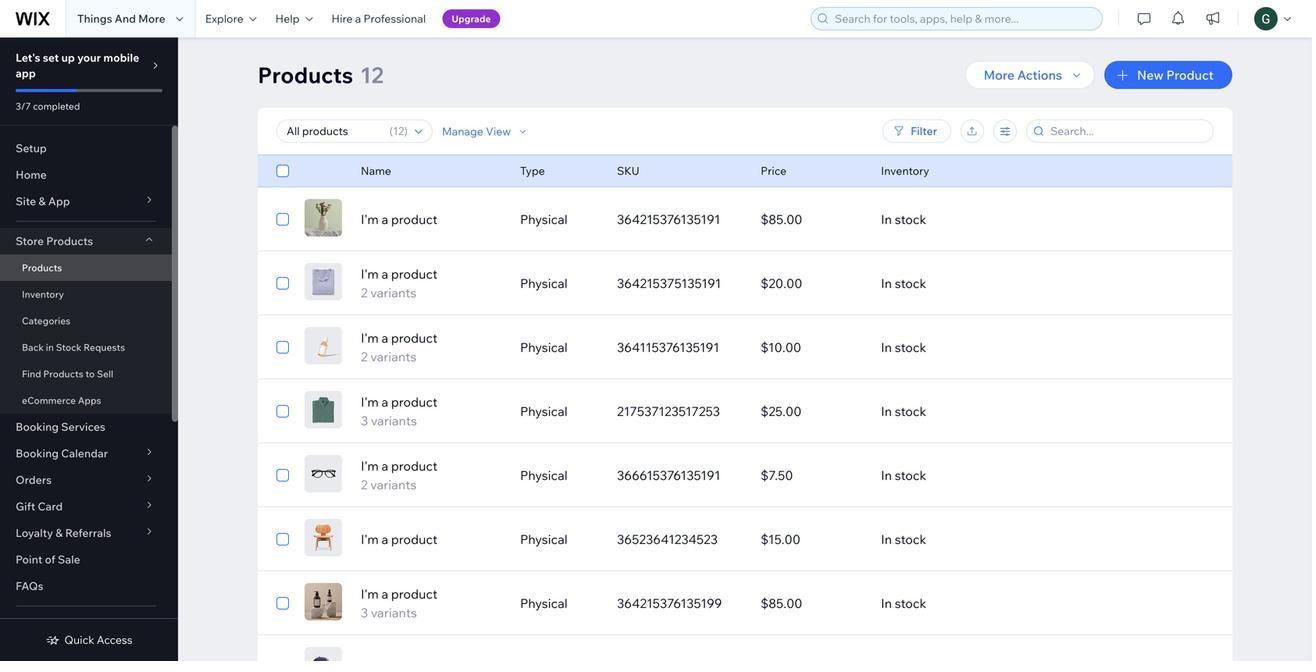 Task type: describe. For each thing, give the bounding box(es) containing it.
in for 217537123517253
[[881, 404, 892, 419]]

product for 366615376135191
[[391, 458, 438, 474]]

i'm a product link for 36523641234523
[[351, 530, 511, 549]]

products inside store products dropdown button
[[46, 234, 93, 248]]

product for 217537123517253
[[391, 394, 438, 410]]

$7.50
[[761, 468, 793, 483]]

2 for 364215375135191
[[361, 285, 368, 301]]

quick
[[64, 633, 94, 647]]

physical link for 364215376135191
[[511, 201, 608, 238]]

and
[[115, 12, 136, 25]]

364215376135191 link
[[608, 201, 751, 238]]

366615376135191
[[617, 468, 720, 483]]

$85.00 link for 364215376135191
[[751, 201, 872, 238]]

find
[[22, 368, 41, 380]]

product
[[1166, 67, 1214, 83]]

$7.50 link
[[751, 457, 872, 494]]

mobile
[[103, 51, 139, 64]]

364215376135191
[[617, 212, 720, 227]]

help
[[275, 12, 300, 25]]

i'm for 217537123517253
[[361, 394, 379, 410]]

6 product from the top
[[391, 532, 438, 547]]

3 for 364215376135199
[[361, 605, 368, 621]]

gift
[[16, 500, 35, 514]]

& for loyalty
[[56, 526, 63, 540]]

36523641234523
[[617, 532, 718, 547]]

to
[[86, 368, 95, 380]]

loyalty
[[16, 526, 53, 540]]

apps
[[78, 395, 101, 407]]

services
[[61, 420, 105, 434]]

1 horizontal spatial inventory
[[881, 164, 929, 178]]

more actions button
[[965, 61, 1095, 89]]

let's
[[16, 51, 40, 64]]

sku
[[617, 164, 639, 178]]

home
[[16, 168, 47, 182]]

point of sale link
[[0, 547, 172, 573]]

requests
[[84, 342, 125, 353]]

i'm for 364215376135199
[[361, 587, 379, 602]]

type
[[520, 164, 545, 178]]

products down help button
[[258, 61, 353, 89]]

store
[[16, 234, 44, 248]]

name
[[361, 164, 391, 178]]

actions
[[1017, 67, 1062, 83]]

product for 364215375135191
[[391, 266, 438, 282]]

stock for 366615376135191
[[895, 468, 926, 483]]

hire a professional
[[332, 12, 426, 25]]

Search... field
[[1046, 120, 1208, 142]]

manage view
[[442, 124, 511, 138]]

physical for 364215376135191
[[520, 212, 568, 227]]

$10.00
[[761, 340, 801, 355]]

booking services link
[[0, 414, 172, 440]]

i'm a product 2 variants for 364215375135191
[[361, 266, 438, 301]]

in stock link for 364215376135191
[[872, 201, 1167, 238]]

referrals
[[65, 526, 111, 540]]

categories
[[22, 315, 70, 327]]

in stock for 364215376135191
[[881, 212, 926, 227]]

$85.00 for 364215376135199
[[761, 596, 802, 612]]

stock for 364215376135199
[[895, 596, 926, 612]]

sidebar element
[[0, 37, 178, 662]]

physical link for 217537123517253
[[511, 393, 608, 430]]

36523641234523 link
[[608, 521, 751, 558]]

i'm for 366615376135191
[[361, 458, 379, 474]]

booking calendar
[[16, 447, 108, 460]]

variants for 217537123517253
[[371, 413, 417, 429]]

stock for 36523641234523
[[895, 532, 926, 547]]

physical link for 364215375135191
[[511, 265, 608, 302]]

i'm a product 3 variants for 217537123517253
[[361, 394, 438, 429]]

manage
[[442, 124, 483, 138]]

in stock link for 364115376135191
[[872, 329, 1167, 366]]

access
[[97, 633, 133, 647]]

gift card
[[16, 500, 63, 514]]

booking for booking calendar
[[16, 447, 59, 460]]

6 i'm from the top
[[361, 532, 379, 547]]

store products
[[16, 234, 93, 248]]

setup
[[16, 141, 47, 155]]

store products button
[[0, 228, 172, 255]]

in for 364115376135191
[[881, 340, 892, 355]]

point of sale
[[16, 553, 80, 567]]

217537123517253 link
[[608, 393, 751, 430]]

set
[[43, 51, 59, 64]]

1 i'm from the top
[[361, 212, 379, 227]]

i'm a product 3 variants for 364215376135199
[[361, 587, 438, 621]]

i'm a product for 364215376135191
[[361, 212, 438, 227]]

home link
[[0, 162, 172, 188]]

364215376135199 link
[[608, 585, 751, 622]]

filter
[[911, 124, 937, 138]]

hire a professional link
[[322, 0, 435, 37]]

in for 366615376135191
[[881, 468, 892, 483]]

new
[[1137, 67, 1164, 83]]

$85.00 for 364215376135191
[[761, 212, 802, 227]]

inventory inside "link"
[[22, 289, 64, 300]]

physical for 364115376135191
[[520, 340, 568, 355]]

quick access button
[[46, 633, 133, 647]]

in for 364215375135191
[[881, 276, 892, 291]]

faqs
[[16, 579, 43, 593]]

(
[[389, 124, 393, 138]]

2 for 366615376135191
[[361, 477, 368, 493]]

in stock link for 366615376135191
[[872, 457, 1167, 494]]

ecommerce apps
[[22, 395, 101, 407]]

new product button
[[1104, 61, 1232, 89]]

stock for 217537123517253
[[895, 404, 926, 419]]

in stock for 364215375135191
[[881, 276, 926, 291]]

$15.00 link
[[751, 521, 872, 558]]

find products to sell link
[[0, 361, 172, 387]]

2 for 364115376135191
[[361, 349, 368, 365]]

i'm a product 2 variants for 366615376135191
[[361, 458, 438, 493]]

more inside popup button
[[984, 67, 1015, 83]]

in for 364215376135191
[[881, 212, 892, 227]]

( 12 )
[[389, 124, 408, 138]]

in for 364215376135199
[[881, 596, 892, 612]]

in for 36523641234523
[[881, 532, 892, 547]]

explore
[[205, 12, 243, 25]]

orders button
[[0, 467, 172, 494]]

orders
[[16, 473, 52, 487]]

0 vertical spatial more
[[138, 12, 165, 25]]

site & app button
[[0, 188, 172, 215]]

$15.00
[[761, 532, 801, 547]]

filter button
[[883, 119, 951, 143]]

variants for 364115376135191
[[370, 349, 416, 365]]

back
[[22, 342, 44, 353]]

booking services
[[16, 420, 105, 434]]

your
[[77, 51, 101, 64]]



Task type: vqa. For each thing, say whether or not it's contained in the screenshot.


Task type: locate. For each thing, give the bounding box(es) containing it.
quick access
[[64, 633, 133, 647]]

7 physical from the top
[[520, 596, 568, 612]]

2 $85.00 from the top
[[761, 596, 802, 612]]

0 vertical spatial 2
[[361, 285, 368, 301]]

1 vertical spatial 3
[[361, 605, 368, 621]]

0 vertical spatial i'm a product 3 variants
[[361, 394, 438, 429]]

1 vertical spatial $85.00 link
[[751, 585, 872, 622]]

faqs link
[[0, 573, 172, 600]]

0 vertical spatial 12
[[360, 61, 384, 89]]

$85.00 link
[[751, 201, 872, 238], [751, 585, 872, 622]]

i'm for 364215375135191
[[361, 266, 379, 282]]

6 in stock from the top
[[881, 532, 926, 547]]

4 physical from the top
[[520, 404, 568, 419]]

3 in stock link from the top
[[872, 329, 1167, 366]]

in
[[46, 342, 54, 353]]

3 physical from the top
[[520, 340, 568, 355]]

7 i'm from the top
[[361, 587, 379, 602]]

in stock for 364215376135199
[[881, 596, 926, 612]]

inventory up categories
[[22, 289, 64, 300]]

in stock link
[[872, 201, 1167, 238], [872, 265, 1167, 302], [872, 329, 1167, 366], [872, 393, 1167, 430], [872, 457, 1167, 494], [872, 521, 1167, 558], [872, 585, 1167, 622]]

1 vertical spatial i'm a product link
[[351, 530, 511, 549]]

2 i'm a product link from the top
[[351, 530, 511, 549]]

inventory down filter button
[[881, 164, 929, 178]]

5 in stock from the top
[[881, 468, 926, 483]]

products up ecommerce apps
[[43, 368, 83, 380]]

$85.00 link for 364215376135199
[[751, 585, 872, 622]]

$85.00
[[761, 212, 802, 227], [761, 596, 802, 612]]

physical link for 364115376135191
[[511, 329, 608, 366]]

1 horizontal spatial &
[[56, 526, 63, 540]]

0 horizontal spatial more
[[138, 12, 165, 25]]

1 variants from the top
[[370, 285, 416, 301]]

in stock link for 217537123517253
[[872, 393, 1167, 430]]

physical link for 36523641234523
[[511, 521, 608, 558]]

1 stock from the top
[[895, 212, 926, 227]]

364215375135191 link
[[608, 265, 751, 302]]

find products to sell
[[22, 368, 113, 380]]

0 vertical spatial i'm a product
[[361, 212, 438, 227]]

1 horizontal spatial more
[[984, 67, 1015, 83]]

3 product from the top
[[391, 330, 438, 346]]

physical for 366615376135191
[[520, 468, 568, 483]]

products up products "link"
[[46, 234, 93, 248]]

7 product from the top
[[391, 587, 438, 602]]

1 booking from the top
[[16, 420, 59, 434]]

booking calendar button
[[0, 440, 172, 467]]

in stock for 217537123517253
[[881, 404, 926, 419]]

1 vertical spatial $85.00
[[761, 596, 802, 612]]

calendar
[[61, 447, 108, 460]]

2 in stock link from the top
[[872, 265, 1167, 302]]

things and more
[[77, 12, 165, 25]]

physical link for 366615376135191
[[511, 457, 608, 494]]

2 3 from the top
[[361, 605, 368, 621]]

$25.00 link
[[751, 393, 872, 430]]

12 left manage at the left top
[[393, 124, 404, 138]]

& right loyalty
[[56, 526, 63, 540]]

0 horizontal spatial 12
[[360, 61, 384, 89]]

$10.00 link
[[751, 329, 872, 366]]

364215376135199
[[617, 596, 722, 612]]

$20.00 link
[[751, 265, 872, 302]]

1 vertical spatial i'm a product
[[361, 532, 438, 547]]

1 i'm a product 2 variants from the top
[[361, 266, 438, 301]]

3 physical link from the top
[[511, 329, 608, 366]]

2 i'm a product from the top
[[361, 532, 438, 547]]

booking down ecommerce
[[16, 420, 59, 434]]

1 3 from the top
[[361, 413, 368, 429]]

ecommerce apps link
[[0, 387, 172, 414]]

1 product from the top
[[391, 212, 438, 227]]

3 in stock from the top
[[881, 340, 926, 355]]

12 for ( 12 )
[[393, 124, 404, 138]]

in stock for 364115376135191
[[881, 340, 926, 355]]

products 12
[[258, 61, 384, 89]]

stock for 364215375135191
[[895, 276, 926, 291]]

2 variants from the top
[[370, 349, 416, 365]]

2 in stock from the top
[[881, 276, 926, 291]]

)
[[404, 124, 408, 138]]

1 vertical spatial 12
[[393, 124, 404, 138]]

3
[[361, 413, 368, 429], [361, 605, 368, 621]]

card
[[38, 500, 63, 514]]

$85.00 link down price
[[751, 201, 872, 238]]

0 vertical spatial booking
[[16, 420, 59, 434]]

variants for 366615376135191
[[370, 477, 416, 493]]

6 in from the top
[[881, 532, 892, 547]]

6 in stock link from the top
[[872, 521, 1167, 558]]

$85.00 down $15.00 at the bottom right
[[761, 596, 802, 612]]

1 vertical spatial booking
[[16, 447, 59, 460]]

in stock
[[881, 212, 926, 227], [881, 276, 926, 291], [881, 340, 926, 355], [881, 404, 926, 419], [881, 468, 926, 483], [881, 532, 926, 547], [881, 596, 926, 612]]

5 physical link from the top
[[511, 457, 608, 494]]

4 product from the top
[[391, 394, 438, 410]]

gift card button
[[0, 494, 172, 520]]

i'm a product link
[[351, 210, 511, 229], [351, 530, 511, 549]]

product for 364215376135199
[[391, 587, 438, 602]]

app
[[48, 194, 70, 208]]

3 2 from the top
[[361, 477, 368, 493]]

sell
[[97, 368, 113, 380]]

4 in from the top
[[881, 404, 892, 419]]

loyalty & referrals button
[[0, 520, 172, 547]]

upgrade button
[[442, 9, 500, 28]]

2 in from the top
[[881, 276, 892, 291]]

0 vertical spatial &
[[39, 194, 46, 208]]

app
[[16, 66, 36, 80]]

$20.00
[[761, 276, 802, 291]]

stock
[[56, 342, 81, 353]]

product for 364115376135191
[[391, 330, 438, 346]]

new product
[[1137, 67, 1214, 83]]

1 $85.00 link from the top
[[751, 201, 872, 238]]

366615376135191 link
[[608, 457, 751, 494]]

6 stock from the top
[[895, 532, 926, 547]]

i'm
[[361, 212, 379, 227], [361, 266, 379, 282], [361, 330, 379, 346], [361, 394, 379, 410], [361, 458, 379, 474], [361, 532, 379, 547], [361, 587, 379, 602]]

12 for products 12
[[360, 61, 384, 89]]

more left 'actions'
[[984, 67, 1015, 83]]

physical for 364215375135191
[[520, 276, 568, 291]]

more actions
[[984, 67, 1062, 83]]

0 vertical spatial $85.00
[[761, 212, 802, 227]]

1 in stock from the top
[[881, 212, 926, 227]]

5 variants from the top
[[371, 605, 417, 621]]

0 vertical spatial inventory
[[881, 164, 929, 178]]

booking for booking services
[[16, 420, 59, 434]]

2 i'm a product 2 variants from the top
[[361, 330, 438, 365]]

0 vertical spatial 3
[[361, 413, 368, 429]]

7 in stock from the top
[[881, 596, 926, 612]]

3 stock from the top
[[895, 340, 926, 355]]

products down store
[[22, 262, 62, 274]]

2 physical link from the top
[[511, 265, 608, 302]]

2 physical from the top
[[520, 276, 568, 291]]

stock for 364115376135191
[[895, 340, 926, 355]]

stock for 364215376135191
[[895, 212, 926, 227]]

0 vertical spatial $85.00 link
[[751, 201, 872, 238]]

2 stock from the top
[[895, 276, 926, 291]]

i'm a product
[[361, 212, 438, 227], [361, 532, 438, 547]]

2 i'm a product 3 variants from the top
[[361, 587, 438, 621]]

364215375135191
[[617, 276, 721, 291]]

364115376135191 link
[[608, 329, 751, 366]]

completed
[[33, 100, 80, 112]]

physical
[[520, 212, 568, 227], [520, 276, 568, 291], [520, 340, 568, 355], [520, 404, 568, 419], [520, 468, 568, 483], [520, 532, 568, 547], [520, 596, 568, 612]]

&
[[39, 194, 46, 208], [56, 526, 63, 540]]

1 vertical spatial inventory
[[22, 289, 64, 300]]

physical for 364215376135199
[[520, 596, 568, 612]]

5 i'm from the top
[[361, 458, 379, 474]]

0 horizontal spatial inventory
[[22, 289, 64, 300]]

3/7 completed
[[16, 100, 80, 112]]

back in stock requests
[[22, 342, 125, 353]]

0 vertical spatial i'm a product 2 variants
[[361, 266, 438, 301]]

1 in stock link from the top
[[872, 201, 1167, 238]]

products link
[[0, 255, 172, 281]]

1 physical link from the top
[[511, 201, 608, 238]]

4 in stock link from the top
[[872, 393, 1167, 430]]

variants for 364215376135199
[[371, 605, 417, 621]]

product
[[391, 212, 438, 227], [391, 266, 438, 282], [391, 330, 438, 346], [391, 394, 438, 410], [391, 458, 438, 474], [391, 532, 438, 547], [391, 587, 438, 602]]

i'm a product 2 variants for 364115376135191
[[361, 330, 438, 365]]

products inside find products to sell link
[[43, 368, 83, 380]]

5 product from the top
[[391, 458, 438, 474]]

5 physical from the top
[[520, 468, 568, 483]]

in stock link for 364215376135199
[[872, 585, 1167, 622]]

3/7
[[16, 100, 31, 112]]

physical link for 364215376135199
[[511, 585, 608, 622]]

4 stock from the top
[[895, 404, 926, 419]]

in stock link for 364215375135191
[[872, 265, 1167, 302]]

2 $85.00 link from the top
[[751, 585, 872, 622]]

3 in from the top
[[881, 340, 892, 355]]

4 in stock from the top
[[881, 404, 926, 419]]

4 variants from the top
[[370, 477, 416, 493]]

7 stock from the top
[[895, 596, 926, 612]]

1 vertical spatial i'm a product 2 variants
[[361, 330, 438, 365]]

3 i'm a product 2 variants from the top
[[361, 458, 438, 493]]

point
[[16, 553, 42, 567]]

i'm a product link for 364215376135191
[[351, 210, 511, 229]]

variants for 364215375135191
[[370, 285, 416, 301]]

categories link
[[0, 308, 172, 334]]

sale
[[58, 553, 80, 567]]

site
[[16, 194, 36, 208]]

view
[[486, 124, 511, 138]]

None checkbox
[[276, 162, 289, 180], [276, 274, 289, 293], [276, 338, 289, 357], [276, 402, 289, 421], [276, 466, 289, 485], [276, 530, 289, 549], [276, 162, 289, 180], [276, 274, 289, 293], [276, 338, 289, 357], [276, 402, 289, 421], [276, 466, 289, 485], [276, 530, 289, 549]]

setup link
[[0, 135, 172, 162]]

6 physical link from the top
[[511, 521, 608, 558]]

booking up the orders
[[16, 447, 59, 460]]

$85.00 link down $15.00 "link" at bottom right
[[751, 585, 872, 622]]

2 booking from the top
[[16, 447, 59, 460]]

products inside products "link"
[[22, 262, 62, 274]]

inventory link
[[0, 281, 172, 308]]

more right and at the left
[[138, 12, 165, 25]]

2 vertical spatial 2
[[361, 477, 368, 493]]

1 vertical spatial more
[[984, 67, 1015, 83]]

1 in from the top
[[881, 212, 892, 227]]

Search for tools, apps, help & more... field
[[830, 8, 1097, 30]]

& right site at top left
[[39, 194, 46, 208]]

3 variants from the top
[[371, 413, 417, 429]]

i'm for 364115376135191
[[361, 330, 379, 346]]

5 in stock link from the top
[[872, 457, 1167, 494]]

loyalty & referrals
[[16, 526, 111, 540]]

217537123517253
[[617, 404, 720, 419]]

of
[[45, 553, 55, 567]]

up
[[61, 51, 75, 64]]

products
[[258, 61, 353, 89], [46, 234, 93, 248], [22, 262, 62, 274], [43, 368, 83, 380]]

1 i'm a product from the top
[[361, 212, 438, 227]]

& inside 'loyalty & referrals' popup button
[[56, 526, 63, 540]]

help button
[[266, 0, 322, 37]]

in stock link for 36523641234523
[[872, 521, 1167, 558]]

0 vertical spatial i'm a product link
[[351, 210, 511, 229]]

manage view button
[[442, 124, 530, 138]]

& for site
[[39, 194, 46, 208]]

price
[[761, 164, 786, 178]]

back in stock requests link
[[0, 334, 172, 361]]

1 $85.00 from the top
[[761, 212, 802, 227]]

1 vertical spatial i'm a product 3 variants
[[361, 587, 438, 621]]

in
[[881, 212, 892, 227], [881, 276, 892, 291], [881, 340, 892, 355], [881, 404, 892, 419], [881, 468, 892, 483], [881, 532, 892, 547], [881, 596, 892, 612]]

4 physical link from the top
[[511, 393, 608, 430]]

2
[[361, 285, 368, 301], [361, 349, 368, 365], [361, 477, 368, 493]]

6 physical from the top
[[520, 532, 568, 547]]

in stock for 36523641234523
[[881, 532, 926, 547]]

Unsaved view field
[[282, 120, 385, 142]]

1 i'm a product 3 variants from the top
[[361, 394, 438, 429]]

1 horizontal spatial 12
[[393, 124, 404, 138]]

3 i'm from the top
[[361, 330, 379, 346]]

2 product from the top
[[391, 266, 438, 282]]

1 vertical spatial 2
[[361, 349, 368, 365]]

let's set up your mobile app
[[16, 51, 139, 80]]

& inside "site & app" popup button
[[39, 194, 46, 208]]

physical for 217537123517253
[[520, 404, 568, 419]]

upgrade
[[452, 13, 491, 25]]

booking inside dropdown button
[[16, 447, 59, 460]]

5 stock from the top
[[895, 468, 926, 483]]

4 i'm from the top
[[361, 394, 379, 410]]

0 horizontal spatial &
[[39, 194, 46, 208]]

2 i'm from the top
[[361, 266, 379, 282]]

2 vertical spatial i'm a product 2 variants
[[361, 458, 438, 493]]

$85.00 down price
[[761, 212, 802, 227]]

1 physical from the top
[[520, 212, 568, 227]]

1 i'm a product link from the top
[[351, 210, 511, 229]]

1 2 from the top
[[361, 285, 368, 301]]

7 in from the top
[[881, 596, 892, 612]]

12 down hire a professional link
[[360, 61, 384, 89]]

2 2 from the top
[[361, 349, 368, 365]]

professional
[[364, 12, 426, 25]]

5 in from the top
[[881, 468, 892, 483]]

in stock for 366615376135191
[[881, 468, 926, 483]]

i'm a product for 36523641234523
[[361, 532, 438, 547]]

things
[[77, 12, 112, 25]]

12
[[360, 61, 384, 89], [393, 124, 404, 138]]

None checkbox
[[276, 210, 289, 229], [276, 594, 289, 613], [276, 210, 289, 229], [276, 594, 289, 613]]

1 vertical spatial &
[[56, 526, 63, 540]]

3 for 217537123517253
[[361, 413, 368, 429]]

physical for 36523641234523
[[520, 532, 568, 547]]

7 physical link from the top
[[511, 585, 608, 622]]

7 in stock link from the top
[[872, 585, 1167, 622]]



